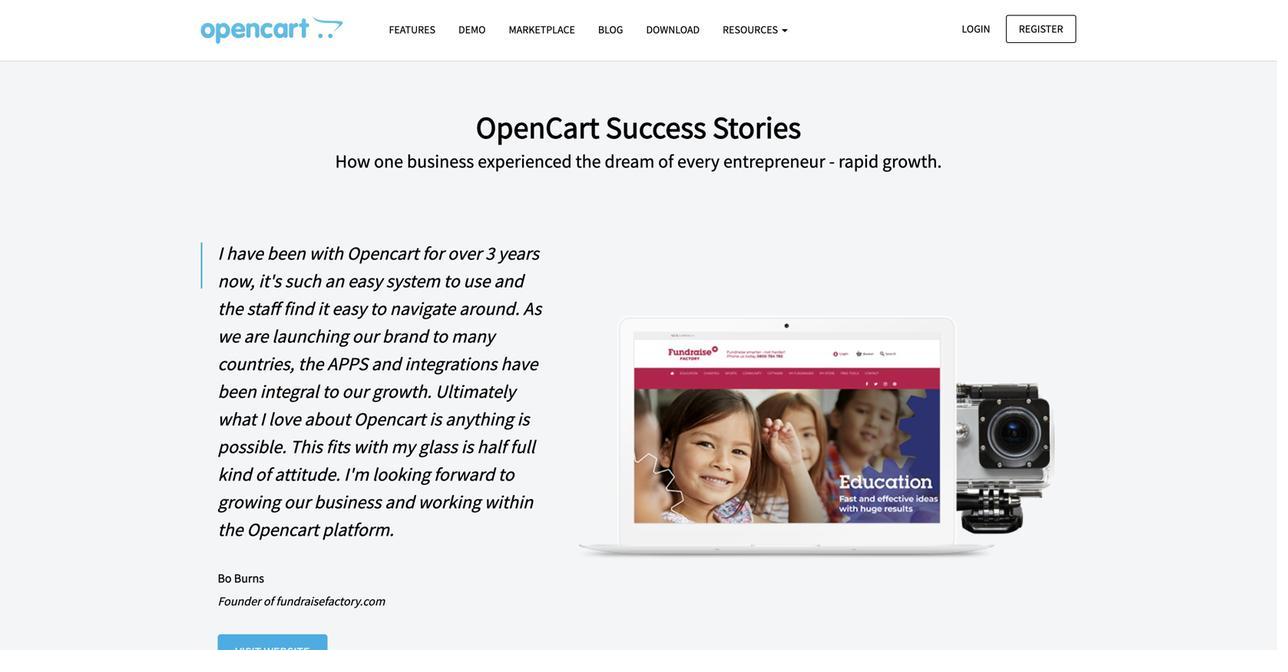 Task type: vqa. For each thing, say whether or not it's contained in the screenshot.
Supported
no



Task type: locate. For each thing, give the bounding box(es) containing it.
easy right it
[[332, 297, 367, 320]]

been up it's
[[267, 242, 306, 265]]

with up an
[[309, 242, 343, 265]]

0 horizontal spatial i
[[218, 242, 223, 265]]

been up what
[[218, 380, 256, 403]]

opencart success stories how one business experienced the dream of every entrepreneur - rapid growth.
[[335, 108, 942, 173]]

business down i'm
[[314, 491, 381, 514]]

features
[[389, 23, 436, 36]]

2 vertical spatial our
[[284, 491, 311, 514]]

to up brand at the left
[[370, 297, 386, 320]]

we
[[218, 325, 240, 348]]

i up "now,"
[[218, 242, 223, 265]]

0 vertical spatial growth.
[[883, 150, 942, 173]]

1 horizontal spatial business
[[407, 150, 474, 173]]

1 horizontal spatial been
[[267, 242, 306, 265]]

about
[[305, 408, 350, 431]]

the down launching
[[298, 353, 324, 376]]

0 vertical spatial our
[[352, 325, 379, 348]]

1 horizontal spatial growth.
[[883, 150, 942, 173]]

have up "now,"
[[226, 242, 263, 265]]

is
[[430, 408, 442, 431], [517, 408, 530, 431], [461, 435, 474, 459]]

use
[[464, 270, 491, 293]]

0 vertical spatial business
[[407, 150, 474, 173]]

have up ultimately
[[501, 353, 538, 376]]

to
[[444, 270, 460, 293], [370, 297, 386, 320], [432, 325, 448, 348], [323, 380, 339, 403], [498, 463, 514, 486]]

is up full
[[517, 408, 530, 431]]

the up we
[[218, 297, 243, 320]]

success
[[606, 108, 707, 147]]

business inside "i have been with opencart for over 3 years now, it's such an easy system to use and the staff find it easy to navigate around. as we are launching our brand to many countries, the apps and integrations have been integral to our growth. ultimately what i love about opencart is anything is possible. this fits with my glass is half full kind of attitude. i'm looking forward to growing our business and working within the opencart platform."
[[314, 491, 381, 514]]

demo
[[459, 23, 486, 36]]

growth. up my
[[372, 380, 432, 403]]

1 vertical spatial business
[[314, 491, 381, 514]]

2 horizontal spatial is
[[517, 408, 530, 431]]

what
[[218, 408, 256, 431]]

register link
[[1006, 15, 1077, 43]]

opencart up my
[[354, 408, 426, 431]]

0 vertical spatial of
[[659, 150, 674, 173]]

to left use
[[444, 270, 460, 293]]

1 vertical spatial easy
[[332, 297, 367, 320]]

our up apps
[[352, 325, 379, 348]]

i
[[218, 242, 223, 265], [260, 408, 265, 431]]

easy
[[348, 270, 382, 293], [332, 297, 367, 320]]

apps
[[327, 353, 368, 376]]

my
[[391, 435, 415, 459]]

0 horizontal spatial growth.
[[372, 380, 432, 403]]

i left love
[[260, 408, 265, 431]]

the down growing
[[218, 518, 243, 542]]

find
[[284, 297, 314, 320]]

love
[[269, 408, 301, 431]]

marketplace link
[[497, 16, 587, 43]]

0 horizontal spatial been
[[218, 380, 256, 403]]

looking
[[373, 463, 430, 486]]

with
[[309, 242, 343, 265], [354, 435, 388, 459]]

it
[[318, 297, 328, 320]]

stories
[[713, 108, 802, 147]]

2 vertical spatial opencart
[[247, 518, 319, 542]]

1 vertical spatial have
[[501, 353, 538, 376]]

have
[[226, 242, 263, 265], [501, 353, 538, 376]]

the left the dream
[[576, 150, 601, 173]]

to up integrations
[[432, 325, 448, 348]]

of right kind
[[255, 463, 271, 486]]

is left half
[[461, 435, 474, 459]]

half
[[477, 435, 507, 459]]

resources link
[[712, 16, 800, 43]]

how
[[335, 150, 371, 173]]

and down years
[[494, 270, 524, 293]]

business right one
[[407, 150, 474, 173]]

launching
[[272, 325, 349, 348]]

around.
[[459, 297, 520, 320]]

growth. right rapid
[[883, 150, 942, 173]]

and down looking
[[385, 491, 415, 514]]

0 horizontal spatial have
[[226, 242, 263, 265]]

forward
[[434, 463, 495, 486]]

full
[[510, 435, 535, 459]]

of left every
[[659, 150, 674, 173]]

every
[[678, 150, 720, 173]]

navigate
[[390, 297, 456, 320]]

integrations
[[405, 353, 497, 376]]

0 vertical spatial have
[[226, 242, 263, 265]]

our down apps
[[342, 380, 369, 403]]

1 horizontal spatial i
[[260, 408, 265, 431]]

one
[[374, 150, 403, 173]]

download
[[647, 23, 700, 36]]

1 vertical spatial with
[[354, 435, 388, 459]]

0 horizontal spatial business
[[314, 491, 381, 514]]

and down brand at the left
[[372, 353, 401, 376]]

growing
[[218, 491, 280, 514]]

opencart up 'system'
[[347, 242, 419, 265]]

is up glass
[[430, 408, 442, 431]]

bo
[[218, 571, 232, 586]]

1 vertical spatial opencart
[[354, 408, 426, 431]]

3
[[486, 242, 495, 265]]

i'm
[[344, 463, 369, 486]]

of
[[659, 150, 674, 173], [255, 463, 271, 486], [263, 594, 274, 610]]

opencart down growing
[[247, 518, 319, 542]]

1 vertical spatial of
[[255, 463, 271, 486]]

0 horizontal spatial with
[[309, 242, 343, 265]]

our down attitude.
[[284, 491, 311, 514]]

of right founder
[[263, 594, 274, 610]]

opencart
[[347, 242, 419, 265], [354, 408, 426, 431], [247, 518, 319, 542]]

and
[[494, 270, 524, 293], [372, 353, 401, 376], [385, 491, 415, 514]]

many
[[452, 325, 495, 348]]

with up i'm
[[354, 435, 388, 459]]

opencart
[[476, 108, 600, 147]]

rapid
[[839, 150, 879, 173]]

login
[[962, 22, 991, 36]]

1 vertical spatial growth.
[[372, 380, 432, 403]]

attitude.
[[275, 463, 340, 486]]

our
[[352, 325, 379, 348], [342, 380, 369, 403], [284, 491, 311, 514]]

growth.
[[883, 150, 942, 173], [372, 380, 432, 403]]

easy right an
[[348, 270, 382, 293]]

growth. inside opencart success stories how one business experienced the dream of every entrepreneur - rapid growth.
[[883, 150, 942, 173]]

the
[[576, 150, 601, 173], [218, 297, 243, 320], [298, 353, 324, 376], [218, 518, 243, 542]]

opencart - showcase image
[[201, 16, 343, 44]]

founder
[[218, 594, 261, 610]]

platform.
[[322, 518, 394, 542]]

been
[[267, 242, 306, 265], [218, 380, 256, 403]]

business
[[407, 150, 474, 173], [314, 491, 381, 514]]

0 vertical spatial and
[[494, 270, 524, 293]]

-
[[829, 150, 835, 173]]



Task type: describe. For each thing, give the bounding box(es) containing it.
are
[[244, 325, 268, 348]]

possible.
[[218, 435, 287, 459]]

within
[[485, 491, 533, 514]]

entrepreneur
[[724, 150, 826, 173]]

demo link
[[447, 16, 497, 43]]

1 vertical spatial and
[[372, 353, 401, 376]]

countries,
[[218, 353, 295, 376]]

0 vertical spatial easy
[[348, 270, 382, 293]]

download link
[[635, 16, 712, 43]]

this
[[290, 435, 323, 459]]

fits
[[326, 435, 350, 459]]

years
[[498, 242, 539, 265]]

burns
[[234, 571, 264, 586]]

brand
[[382, 325, 428, 348]]

as
[[523, 297, 542, 320]]

glass
[[419, 435, 458, 459]]

0 vertical spatial with
[[309, 242, 343, 265]]

1 vertical spatial been
[[218, 380, 256, 403]]

0 vertical spatial opencart
[[347, 242, 419, 265]]

marketplace
[[509, 23, 575, 36]]

1 vertical spatial our
[[342, 380, 369, 403]]

1 vertical spatial i
[[260, 408, 265, 431]]

dream
[[605, 150, 655, 173]]

2 vertical spatial of
[[263, 594, 274, 610]]

integral
[[260, 380, 319, 403]]

login link
[[949, 15, 1004, 43]]

business inside opencart success stories how one business experienced the dream of every entrepreneur - rapid growth.
[[407, 150, 474, 173]]

experienced
[[478, 150, 572, 173]]

it's
[[259, 270, 281, 293]]

features link
[[378, 16, 447, 43]]

founder of fundraisefactory.com
[[218, 594, 385, 610]]

such
[[285, 270, 321, 293]]

ultimately
[[436, 380, 516, 403]]

of inside "i have been with opencart for over 3 years now, it's such an easy system to use and the staff find it easy to navigate around. as we are launching our brand to many countries, the apps and integrations have been integral to our growth. ultimately what i love about opencart is anything is possible. this fits with my glass is half full kind of attitude. i'm looking forward to growing our business and working within the opencart platform."
[[255, 463, 271, 486]]

to up the within
[[498, 463, 514, 486]]

0 vertical spatial i
[[218, 242, 223, 265]]

kind
[[218, 463, 252, 486]]

bo burns
[[218, 571, 264, 586]]

register
[[1019, 22, 1064, 36]]

the inside opencart success stories how one business experienced the dream of every entrepreneur - rapid growth.
[[576, 150, 601, 173]]

blog link
[[587, 16, 635, 43]]

1 horizontal spatial is
[[461, 435, 474, 459]]

1 horizontal spatial with
[[354, 435, 388, 459]]

growth. inside "i have been with opencart for over 3 years now, it's such an easy system to use and the staff find it easy to navigate around. as we are launching our brand to many countries, the apps and integrations have been integral to our growth. ultimately what i love about opencart is anything is possible. this fits with my glass is half full kind of attitude. i'm looking forward to growing our business and working within the opencart platform."
[[372, 380, 432, 403]]

0 horizontal spatial is
[[430, 408, 442, 431]]

i have been with opencart for over 3 years now, it's such an easy system to use and the staff find it easy to navigate around. as we are launching our brand to many countries, the apps and integrations have been integral to our growth. ultimately what i love about opencart is anything is possible. this fits with my glass is half full kind of attitude. i'm looking forward to growing our business and working within the opencart platform.
[[218, 242, 542, 542]]

of inside opencart success stories how one business experienced the dream of every entrepreneur - rapid growth.
[[659, 150, 674, 173]]

an
[[325, 270, 344, 293]]

blog
[[598, 23, 623, 36]]

2 vertical spatial and
[[385, 491, 415, 514]]

working
[[418, 491, 481, 514]]

0 vertical spatial been
[[267, 242, 306, 265]]

resources
[[723, 23, 781, 36]]

1 horizontal spatial have
[[501, 353, 538, 376]]

over
[[448, 242, 482, 265]]

fundraisefactory.com
[[276, 594, 385, 610]]

to up about
[[323, 380, 339, 403]]

staff
[[247, 297, 280, 320]]

for
[[423, 242, 444, 265]]

anything
[[446, 408, 514, 431]]

system
[[386, 270, 440, 293]]

now,
[[218, 270, 255, 293]]



